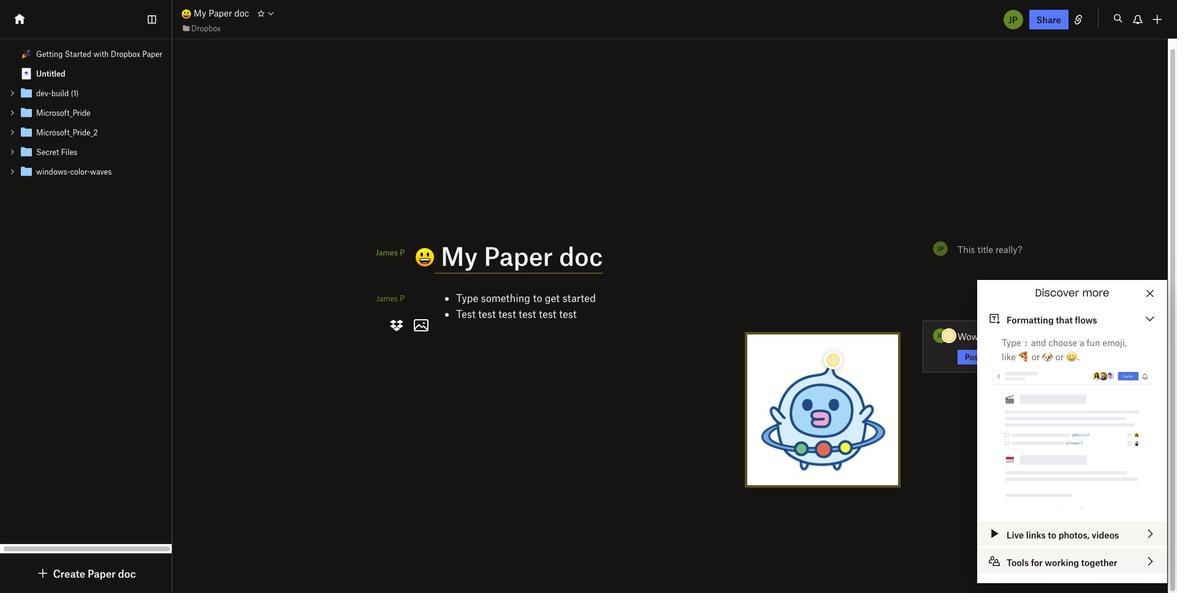 Task type: locate. For each thing, give the bounding box(es) containing it.
dropbox inside "/ contents" list
[[111, 49, 140, 59]]

3 template content image from the top
[[19, 164, 34, 179]]

2 template content image from the top
[[19, 125, 34, 140]]

paper right the 'create'
[[88, 568, 116, 580]]

1 vertical spatial to
[[1048, 530, 1056, 541]]

2 vertical spatial expand folder image
[[8, 167, 17, 176]]

2 horizontal spatial 1
[[1057, 568, 1061, 579]]

2 horizontal spatial doc
[[559, 240, 603, 271]]

1 expand folder image from the top
[[8, 89, 17, 97]]

to right the links
[[1048, 530, 1056, 541]]

type up like
[[1002, 337, 1021, 348]]

heading
[[389, 240, 898, 274]]

expand folder image left microsoft_pride
[[8, 109, 17, 117]]

doc right the 'create'
[[118, 568, 136, 580]]

2 vertical spatial template content image
[[19, 145, 34, 159]]

expand folder image for microsoft_pride_2
[[8, 128, 17, 137]]

1 vertical spatial template content image
[[19, 105, 34, 120]]

look
[[981, 331, 998, 342]]

0 horizontal spatial type
[[456, 292, 478, 304]]

type for type something to get started test test test test test test
[[456, 292, 478, 304]]

microsoft_pride_2 link
[[0, 123, 172, 142]]

template content image left secret
[[19, 145, 34, 159]]

expand folder image for microsoft_pride
[[8, 109, 17, 117]]

color-
[[70, 167, 90, 177]]

build
[[51, 88, 69, 98]]

1 test from the left
[[478, 308, 496, 320]]

jp inside jp 1
[[937, 332, 944, 340]]

0 vertical spatial my paper doc
[[191, 8, 249, 19]]

1 vertical spatial dropbox
[[111, 49, 140, 59]]

type :
[[1002, 337, 1029, 349]]

2 vertical spatial template content image
[[19, 164, 34, 179]]

3 test from the left
[[519, 308, 536, 320]]

1 expand folder image from the top
[[8, 109, 17, 117]]

working
[[1045, 557, 1079, 568]]

type inside "type something to get started test test test test test test"
[[456, 292, 478, 304]]

this
[[958, 244, 975, 255]]

paper right 'with'
[[142, 49, 162, 59]]

template content image
[[19, 66, 34, 81], [19, 125, 34, 140], [19, 145, 34, 159]]

untitled
[[36, 69, 65, 78]]

2 vertical spatial jp
[[937, 332, 944, 340]]

dev-
[[36, 88, 51, 98]]

1
[[948, 332, 950, 340], [832, 356, 835, 365], [1057, 568, 1061, 579]]

jp left the this in the top right of the page
[[937, 245, 944, 253]]

expand folder image inside windows-color-waves link
[[8, 167, 17, 176]]

doc up started
[[559, 240, 603, 271]]

1 vertical spatial type
[[1002, 337, 1021, 348]]

formatting that flows button
[[977, 307, 1167, 331]]

1 horizontal spatial type
[[1002, 337, 1021, 348]]

dropbox right 'with'
[[111, 49, 140, 59]]

1 vertical spatial expand folder image
[[8, 148, 17, 156]]

to inside popup button
[[1048, 530, 1056, 541]]

1 vertical spatial jp
[[937, 245, 944, 253]]

😀.
[[1066, 351, 1079, 362]]

getting started with dropbox paper link
[[0, 44, 172, 64]]

tools for working together button
[[977, 549, 1167, 574]]

1 horizontal spatial 1
[[948, 332, 950, 340]]

1 template content image from the top
[[19, 66, 34, 81]]

jp inside 'button'
[[1008, 14, 1018, 25]]

template content image down party popper "icon"
[[19, 66, 34, 81]]

type up test
[[456, 292, 478, 304]]

live links to photos, videos
[[1007, 530, 1119, 541]]

my
[[194, 8, 206, 19], [441, 240, 478, 271]]

windows-
[[36, 167, 70, 177]]

0 vertical spatial doc
[[234, 8, 249, 19]]

expand folder image left secret
[[8, 148, 17, 156]]

0 vertical spatial expand folder image
[[8, 109, 17, 117]]

1 vertical spatial my paper doc
[[435, 240, 603, 271]]

0 vertical spatial type
[[456, 292, 478, 304]]

1 horizontal spatial my
[[441, 240, 478, 271]]

or
[[1032, 351, 1040, 362], [1056, 351, 1064, 362]]

a
[[1080, 337, 1084, 348]]

expand folder image left microsoft_pride_2 at the top left
[[8, 128, 17, 137]]

or right 🍕 on the bottom right
[[1032, 351, 1040, 362]]

expand folder image left dev- at the left
[[8, 89, 17, 97]]

template content image left microsoft_pride_2 at the top left
[[19, 125, 34, 140]]

0 vertical spatial to
[[533, 292, 542, 304]]

expand folder image inside dev-build (1) link
[[8, 89, 17, 97]]

secret
[[36, 147, 59, 157]]

paper inside "/ contents" list
[[142, 49, 162, 59]]

test
[[478, 308, 496, 320], [498, 308, 516, 320], [519, 308, 536, 320], [539, 308, 556, 320], [559, 308, 577, 320]]

1 template content image from the top
[[19, 86, 34, 101]]

2 template content image from the top
[[19, 105, 34, 120]]

to
[[533, 292, 542, 304], [1048, 530, 1056, 541]]

2 vertical spatial 1
[[1057, 568, 1061, 579]]

updated 1 second ago
[[1020, 568, 1110, 579]]

expand folder image
[[8, 109, 17, 117], [8, 128, 17, 137], [8, 167, 17, 176]]

test
[[456, 308, 476, 320]]

remove annotation image
[[1100, 346, 1119, 365]]

my paper doc
[[191, 8, 249, 19], [435, 240, 603, 271]]

dev-build (1)
[[36, 88, 79, 98]]

template content image for dev-build (1)
[[19, 86, 34, 101]]

3 expand folder image from the top
[[8, 167, 17, 176]]

expand folder image inside microsoft_pride link
[[8, 109, 17, 117]]

expand folder image inside secret files link
[[8, 148, 17, 156]]

create paper doc button
[[36, 566, 136, 581]]

3 template content image from the top
[[19, 145, 34, 159]]

template content image for microsoft_pride
[[19, 105, 34, 120]]

paper
[[209, 8, 232, 19], [142, 49, 162, 59], [484, 240, 553, 271], [88, 568, 116, 580]]

2 vertical spatial doc
[[118, 568, 136, 580]]

expand folder image
[[8, 89, 17, 97], [8, 148, 17, 156]]

1 vertical spatial expand folder image
[[8, 128, 17, 137]]

0 vertical spatial template content image
[[19, 66, 34, 81]]

0 horizontal spatial or
[[1032, 351, 1040, 362]]

0 horizontal spatial my
[[194, 8, 206, 19]]

emoji,
[[1102, 337, 1127, 348]]

0 horizontal spatial dropbox
[[111, 49, 140, 59]]

(1)
[[71, 88, 79, 98]]

tools for working together
[[1007, 557, 1117, 568]]

0 horizontal spatial doc
[[118, 568, 136, 580]]

paper up something
[[484, 240, 553, 271]]

template content image left microsoft_pride
[[19, 105, 34, 120]]

user-uploaded image: wawatchi2.jpg image
[[747, 335, 898, 485]]

0 vertical spatial dropbox
[[191, 23, 221, 33]]

doc
[[234, 8, 249, 19], [559, 240, 603, 271], [118, 568, 136, 580]]

jp
[[1008, 14, 1018, 25], [937, 245, 944, 253], [937, 332, 944, 340]]

template content image inside windows-color-waves link
[[19, 164, 34, 179]]

my right grinning face with big eyes icon
[[194, 8, 206, 19]]

template content image
[[19, 86, 34, 101], [19, 105, 34, 120], [19, 164, 34, 179]]

dropbox
[[191, 23, 221, 33], [111, 49, 140, 59]]

jp left wow
[[937, 332, 944, 340]]

type
[[456, 292, 478, 304], [1002, 337, 1021, 348]]

0 horizontal spatial my paper doc
[[191, 8, 249, 19]]

cancel button
[[996, 351, 1021, 363]]

wow look at wawatachi's hat
[[958, 331, 1075, 342]]

1 horizontal spatial my paper doc
[[435, 240, 603, 271]]

or right 🐶
[[1056, 351, 1064, 362]]

0 vertical spatial expand folder image
[[8, 89, 17, 97]]

template content image left 'windows-'
[[19, 164, 34, 179]]

2 expand folder image from the top
[[8, 128, 17, 137]]

1 vertical spatial doc
[[559, 240, 603, 271]]

0 vertical spatial template content image
[[19, 86, 34, 101]]

template content image inside secret files link
[[19, 145, 34, 159]]

videos
[[1092, 530, 1119, 541]]

1 horizontal spatial or
[[1056, 351, 1064, 362]]

choose
[[1049, 337, 1077, 348]]

my paper doc up something
[[435, 240, 603, 271]]

photos,
[[1059, 530, 1090, 541]]

expand folder image left 'windows-'
[[8, 167, 17, 176]]

doc right grinning face with big eyes icon
[[234, 8, 249, 19]]

expand folder image for secret files
[[8, 148, 17, 156]]

my right 😃
[[441, 240, 478, 271]]

expand folder image inside microsoft_pride_2 link
[[8, 128, 17, 137]]

0 horizontal spatial to
[[533, 292, 542, 304]]

my paper doc up the dropbox link
[[191, 8, 249, 19]]

to left get
[[533, 292, 542, 304]]

jp left share popup button
[[1008, 14, 1018, 25]]

1 vertical spatial template content image
[[19, 125, 34, 140]]

started
[[65, 49, 91, 59]]

2 expand folder image from the top
[[8, 148, 17, 156]]

discover more
[[1035, 288, 1109, 298]]

to inside "type something to get started test test test test test test"
[[533, 292, 542, 304]]

formatting that flows link
[[977, 307, 1167, 331]]

dev-build (1) link
[[0, 83, 172, 103]]

0 horizontal spatial 1
[[832, 356, 835, 365]]

🐶
[[1042, 351, 1053, 362]]

1 horizontal spatial to
[[1048, 530, 1056, 541]]

with
[[93, 49, 109, 59]]

party popper image
[[21, 49, 31, 59]]

template content image left dev- at the left
[[19, 86, 34, 101]]

like
[[1002, 351, 1016, 362]]

expand folder image for windows-color-waves
[[8, 167, 17, 176]]

paper inside popup button
[[88, 568, 116, 580]]

type inside type :
[[1002, 337, 1021, 348]]

live
[[1007, 530, 1024, 541]]

tools
[[1007, 557, 1029, 568]]

template content image inside microsoft_pride link
[[19, 105, 34, 120]]

0 vertical spatial jp
[[1008, 14, 1018, 25]]

0 vertical spatial 1
[[948, 332, 950, 340]]

dropbox down my paper doc link
[[191, 23, 221, 33]]

more
[[1082, 288, 1109, 298]]



Task type: describe. For each thing, give the bounding box(es) containing it.
microsoft_pride
[[36, 108, 91, 118]]

expand folder image for dev-build (1)
[[8, 89, 17, 97]]

jp button
[[1002, 8, 1024, 30]]

create paper doc
[[53, 568, 136, 580]]

to for get
[[533, 292, 542, 304]]

1 vertical spatial 1
[[832, 356, 835, 365]]

dropbox link
[[181, 22, 221, 34]]

wow
[[958, 331, 978, 342]]

1 horizontal spatial doc
[[234, 8, 249, 19]]

microsoft_pride_2
[[36, 128, 98, 137]]

secret files
[[36, 147, 77, 157]]

files
[[61, 147, 77, 157]]

second
[[1063, 568, 1092, 579]]

updated
[[1020, 568, 1055, 579]]

formatting that flows
[[1007, 315, 1097, 326]]

and
[[1031, 337, 1046, 348]]

title
[[977, 244, 993, 255]]

1 vertical spatial my
[[441, 240, 478, 271]]

windows-color-waves link
[[0, 162, 172, 181]]

Comment Entry text field
[[958, 330, 1137, 343]]

getting started with dropbox paper
[[36, 49, 162, 59]]

and choose a fun emoji, like 🍕 or 🐶 or 😀.
[[1002, 337, 1127, 362]]

for
[[1031, 557, 1043, 568]]

type something to get started test test test test test test
[[456, 292, 596, 320]]

4 test from the left
[[539, 308, 556, 320]]

that
[[1056, 315, 1073, 326]]

create
[[53, 568, 85, 580]]

1 or from the left
[[1032, 351, 1040, 362]]

cancel
[[996, 352, 1021, 362]]

5 test from the left
[[559, 308, 577, 320]]

really?
[[996, 244, 1022, 255]]

at
[[1000, 331, 1008, 342]]

tools for working together link
[[977, 549, 1167, 574]]

getting
[[36, 49, 63, 59]]

2 test from the left
[[498, 308, 516, 320]]

:
[[1024, 338, 1029, 349]]

my paper doc link
[[181, 6, 249, 20]]

to for photos,
[[1048, 530, 1056, 541]]

1 horizontal spatial dropbox
[[191, 23, 221, 33]]

something
[[481, 292, 530, 304]]

annotation 1 element
[[824, 351, 842, 370]]

heading containing my paper doc
[[389, 240, 898, 274]]

hat
[[1062, 331, 1075, 342]]

template content image inside untitled link
[[19, 66, 34, 81]]

add dropbox files image
[[387, 316, 406, 335]]

dig image
[[36, 566, 51, 581]]

😃
[[389, 242, 413, 273]]

started
[[562, 292, 596, 304]]

fun
[[1087, 337, 1100, 348]]

jp 1
[[937, 332, 950, 340]]

formatting
[[1007, 315, 1054, 326]]

untitled link
[[0, 64, 172, 83]]

paper up the dropbox link
[[209, 8, 232, 19]]

live links to photos, videos button
[[977, 522, 1167, 546]]

template content image for secret files
[[19, 145, 34, 159]]

secret files link
[[0, 142, 172, 162]]

waves
[[90, 167, 112, 177]]

links
[[1026, 530, 1046, 541]]

discover
[[1035, 288, 1079, 298]]

this title really?
[[958, 244, 1022, 255]]

microsoft_pride link
[[0, 103, 172, 123]]

1 for updated 1 second ago
[[1057, 568, 1061, 579]]

live links to photos, videos link
[[977, 522, 1167, 546]]

template content image for windows-color-waves
[[19, 164, 34, 179]]

0 vertical spatial my
[[194, 8, 206, 19]]

ago
[[1095, 568, 1110, 579]]

template content image for microsoft_pride_2
[[19, 125, 34, 140]]

type for type :
[[1002, 337, 1021, 348]]

get
[[545, 292, 560, 304]]

doc inside popup button
[[118, 568, 136, 580]]

wawatachi's
[[1010, 331, 1060, 342]]

share button
[[1029, 10, 1069, 29]]

grinning face with big eyes image
[[181, 9, 191, 19]]

/ contents list
[[0, 44, 172, 181]]

together
[[1081, 557, 1117, 568]]

🍕
[[1018, 351, 1029, 362]]

share
[[1036, 14, 1061, 25]]

flows
[[1075, 315, 1097, 326]]

windows-color-waves
[[36, 167, 112, 177]]

1 for jp 1
[[948, 332, 950, 340]]

2 or from the left
[[1056, 351, 1064, 362]]



Task type: vqa. For each thing, say whether or not it's contained in the screenshot.
grinning face with big eyes ICON at the left top of page
yes



